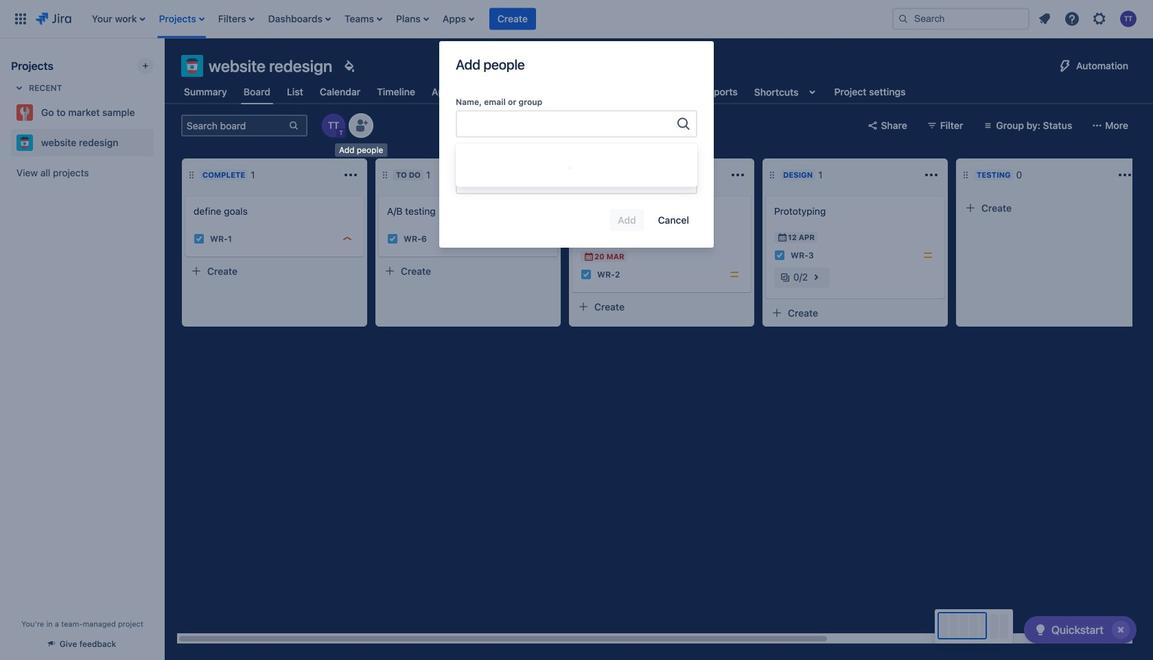 Task type: locate. For each thing, give the bounding box(es) containing it.
3 list item from the left
[[214, 0, 258, 38]]

collapse recent projects image
[[11, 80, 27, 96]]

task image
[[774, 250, 785, 261]]

search image
[[898, 13, 909, 24]]

add people image
[[353, 117, 369, 134]]

task image
[[194, 233, 205, 244], [387, 233, 398, 244], [581, 269, 592, 280]]

Search board text field
[[183, 116, 287, 135]]

task image for rightmost medium image
[[581, 269, 592, 280]]

2 list item from the left
[[155, 0, 209, 38]]

1 vertical spatial medium image
[[729, 269, 740, 280]]

7 list item from the left
[[438, 0, 478, 38]]

tab list
[[173, 80, 917, 104]]

2 horizontal spatial task image
[[581, 269, 592, 280]]

None search field
[[892, 8, 1029, 30]]

0 horizontal spatial task image
[[194, 233, 205, 244]]

medium image
[[535, 233, 546, 244], [729, 269, 740, 280]]

0 vertical spatial medium image
[[535, 233, 546, 244]]

1 horizontal spatial task image
[[387, 233, 398, 244]]

due date: 12 april 2024 image
[[777, 232, 788, 243], [777, 232, 788, 243]]

banner
[[0, 0, 1153, 38]]

due date: 20 march 2024 image
[[583, 251, 594, 262], [583, 251, 594, 262]]

primary element
[[8, 0, 881, 38]]

1 horizontal spatial medium image
[[729, 269, 740, 280]]

check image
[[1032, 622, 1049, 638]]

show subtasks image
[[808, 269, 824, 286]]

jira image
[[36, 11, 71, 27], [36, 11, 71, 27]]

open image
[[675, 172, 692, 189]]

dialog
[[439, 41, 714, 248]]

list
[[85, 0, 881, 38], [1032, 7, 1145, 31]]

tooltip
[[335, 143, 387, 157]]

Search field
[[892, 8, 1029, 30]]

dismiss quickstart image
[[1110, 619, 1132, 641]]

list item
[[88, 0, 149, 38], [155, 0, 209, 38], [214, 0, 258, 38], [264, 0, 335, 38], [340, 0, 386, 38], [392, 0, 433, 38], [438, 0, 478, 38], [489, 0, 536, 38]]

5 list item from the left
[[340, 0, 386, 38]]



Task type: describe. For each thing, give the bounding box(es) containing it.
6 list item from the left
[[392, 0, 433, 38]]

0 horizontal spatial medium image
[[535, 233, 546, 244]]

high image
[[342, 233, 353, 244]]

0 horizontal spatial list
[[85, 0, 881, 38]]

4 list item from the left
[[264, 0, 335, 38]]

task image for the leftmost medium image
[[387, 233, 398, 244]]

medium image
[[922, 250, 933, 261]]

1 list item from the left
[[88, 0, 149, 38]]

task image for "high" icon
[[194, 233, 205, 244]]

automation image
[[1057, 58, 1073, 74]]

1 horizontal spatial list
[[1032, 7, 1145, 31]]

8 list item from the left
[[489, 0, 536, 38]]



Task type: vqa. For each thing, say whether or not it's contained in the screenshot.
'SHOW SUBTASKS' image
yes



